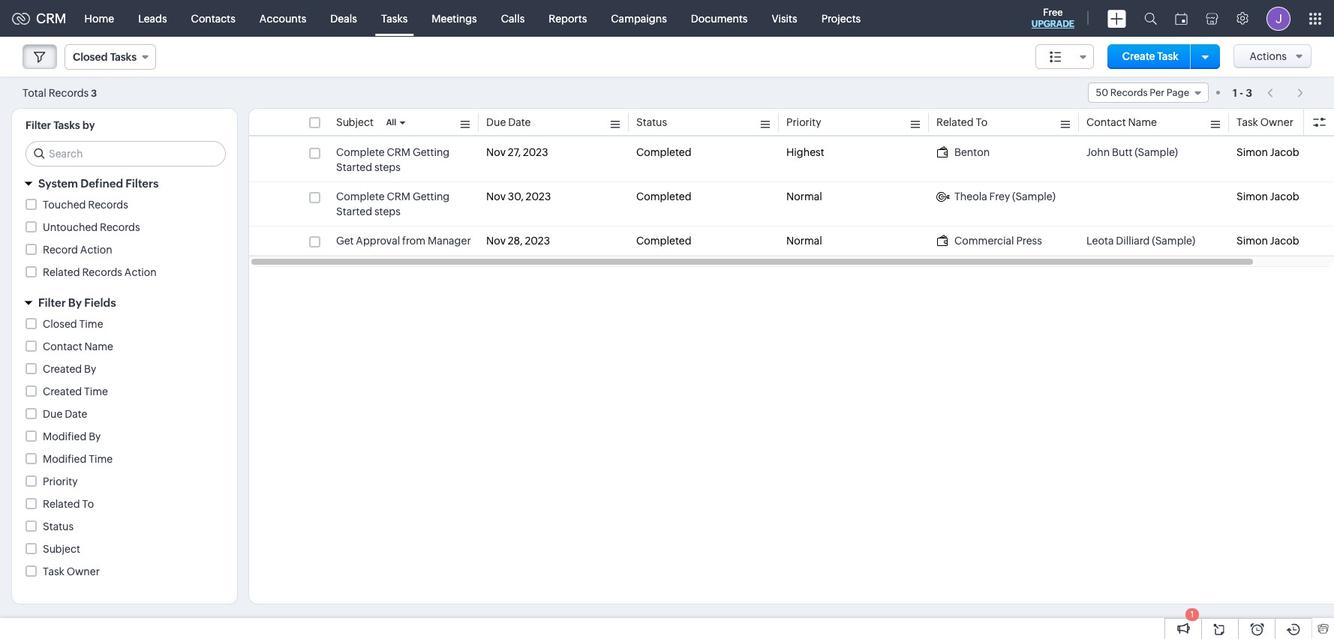Task type: locate. For each thing, give the bounding box(es) containing it.
2023 right 30,
[[526, 191, 551, 203]]

3 for 1 - 3
[[1247, 87, 1253, 99]]

create menu element
[[1099, 0, 1136, 36]]

1 vertical spatial related to
[[43, 499, 94, 511]]

records down defined
[[88, 199, 128, 211]]

get approval from manager link
[[336, 234, 471, 249]]

0 vertical spatial complete crm getting started steps
[[336, 146, 450, 173]]

untouched records
[[43, 221, 140, 234]]

record action
[[43, 244, 112, 256]]

profile image
[[1267, 6, 1291, 30]]

2 vertical spatial nov
[[487, 235, 506, 247]]

due up the nov 27, 2023
[[487, 116, 506, 128]]

1 vertical spatial jacob
[[1271, 191, 1300, 203]]

records for 50
[[1111, 87, 1148, 98]]

0 horizontal spatial status
[[43, 521, 74, 533]]

due date up modified by
[[43, 408, 87, 420]]

2 vertical spatial tasks
[[53, 119, 80, 131]]

filter by fields button
[[12, 290, 237, 316]]

0 vertical spatial by
[[68, 297, 82, 309]]

2 created from the top
[[43, 386, 82, 398]]

2 vertical spatial time
[[89, 453, 113, 466]]

contact name down the closed time
[[43, 341, 113, 353]]

1 steps from the top
[[375, 161, 401, 173]]

created for created time
[[43, 386, 82, 398]]

2 vertical spatial crm
[[387, 191, 411, 203]]

Closed Tasks field
[[65, 44, 156, 70]]

complete for nov 30, 2023
[[336, 191, 385, 203]]

0 horizontal spatial 3
[[91, 87, 97, 99]]

nov left 28,
[[487, 235, 506, 247]]

related to
[[937, 116, 988, 128], [43, 499, 94, 511]]

1 vertical spatial getting
[[413, 191, 450, 203]]

date
[[508, 116, 531, 128], [65, 408, 87, 420]]

1 jacob from the top
[[1271, 146, 1300, 158]]

highest
[[787, 146, 825, 158]]

1 vertical spatial started
[[336, 206, 372, 218]]

None field
[[1036, 44, 1095, 69]]

0 vertical spatial action
[[80, 244, 112, 256]]

(sample) for leota dilliard (sample)
[[1153, 235, 1196, 247]]

touched records
[[43, 199, 128, 211]]

1 horizontal spatial due date
[[487, 116, 531, 128]]

name
[[1129, 116, 1158, 128], [84, 341, 113, 353]]

0 horizontal spatial priority
[[43, 476, 78, 488]]

2 started from the top
[[336, 206, 372, 218]]

due date up 27,
[[487, 116, 531, 128]]

by for filter
[[68, 297, 82, 309]]

time down fields at the left top of the page
[[79, 318, 103, 330]]

filter down total
[[26, 119, 51, 131]]

0 vertical spatial related
[[937, 116, 974, 128]]

1 nov from the top
[[487, 146, 506, 158]]

created
[[43, 363, 82, 375], [43, 386, 82, 398]]

leads
[[138, 12, 167, 24]]

closed for closed tasks
[[73, 51, 108, 63]]

2 vertical spatial related
[[43, 499, 80, 511]]

1 vertical spatial completed
[[637, 191, 692, 203]]

butt
[[1113, 146, 1133, 158]]

modified down modified by
[[43, 453, 87, 466]]

normal
[[787, 191, 823, 203], [787, 235, 823, 247]]

0 vertical spatial complete
[[336, 146, 385, 158]]

time for closed time
[[79, 318, 103, 330]]

due up modified by
[[43, 408, 63, 420]]

complete crm getting started steps link for nov 30, 2023
[[336, 189, 472, 219]]

0 vertical spatial due
[[487, 116, 506, 128]]

0 horizontal spatial date
[[65, 408, 87, 420]]

1 vertical spatial owner
[[67, 566, 100, 578]]

contact name up butt
[[1087, 116, 1158, 128]]

created by
[[43, 363, 96, 375]]

2 vertical spatial completed
[[637, 235, 692, 247]]

contact down 50
[[1087, 116, 1127, 128]]

1 normal from the top
[[787, 191, 823, 203]]

date down created time on the left bottom
[[65, 408, 87, 420]]

nov for nov 28, 2023
[[487, 235, 506, 247]]

get approval from manager
[[336, 235, 471, 247]]

time
[[79, 318, 103, 330], [84, 386, 108, 398], [89, 453, 113, 466]]

getting
[[413, 146, 450, 158], [413, 191, 450, 203]]

(sample) right dilliard
[[1153, 235, 1196, 247]]

get
[[336, 235, 354, 247]]

theola frey (sample) link
[[937, 189, 1056, 204]]

by up created time on the left bottom
[[84, 363, 96, 375]]

-
[[1240, 87, 1244, 99]]

(sample) right butt
[[1135, 146, 1179, 158]]

task
[[1158, 50, 1179, 62], [1237, 116, 1259, 128], [43, 566, 64, 578]]

priority down modified time
[[43, 476, 78, 488]]

closed down filter by fields
[[43, 318, 77, 330]]

0 horizontal spatial task owner
[[43, 566, 100, 578]]

0 vertical spatial contact
[[1087, 116, 1127, 128]]

3 jacob from the top
[[1271, 235, 1300, 247]]

by up modified time
[[89, 431, 101, 443]]

per
[[1150, 87, 1165, 98]]

1 horizontal spatial tasks
[[110, 51, 137, 63]]

(sample) for john butt (sample)
[[1135, 146, 1179, 158]]

owner
[[1261, 116, 1294, 128], [67, 566, 100, 578]]

1 created from the top
[[43, 363, 82, 375]]

1 vertical spatial subject
[[43, 544, 80, 556]]

modified up modified time
[[43, 431, 87, 443]]

2 vertical spatial 2023
[[525, 235, 550, 247]]

1 vertical spatial simon
[[1237, 191, 1269, 203]]

created up created time on the left bottom
[[43, 363, 82, 375]]

0 vertical spatial 2023
[[523, 146, 549, 158]]

2 complete crm getting started steps from the top
[[336, 191, 450, 218]]

crm right logo
[[36, 11, 67, 26]]

3 simon jacob from the top
[[1237, 235, 1300, 247]]

steps for nov 30, 2023
[[375, 206, 401, 218]]

steps up approval
[[375, 206, 401, 218]]

1 for 1 - 3
[[1234, 87, 1238, 99]]

0 vertical spatial complete crm getting started steps link
[[336, 145, 472, 175]]

1 horizontal spatial priority
[[787, 116, 822, 128]]

0 horizontal spatial owner
[[67, 566, 100, 578]]

0 vertical spatial filter
[[26, 119, 51, 131]]

complete crm getting started steps link
[[336, 145, 472, 175], [336, 189, 472, 219]]

john butt (sample)
[[1087, 146, 1179, 158]]

1 vertical spatial created
[[43, 386, 82, 398]]

1 simon from the top
[[1237, 146, 1269, 158]]

1 vertical spatial crm
[[387, 146, 411, 158]]

create task button
[[1108, 44, 1194, 69]]

commercial press link
[[937, 234, 1043, 249]]

2 completed from the top
[[637, 191, 692, 203]]

3 inside total records 3
[[91, 87, 97, 99]]

1 horizontal spatial task owner
[[1237, 116, 1294, 128]]

1 complete crm getting started steps link from the top
[[336, 145, 472, 175]]

0 vertical spatial time
[[79, 318, 103, 330]]

1 vertical spatial simon jacob
[[1237, 191, 1300, 203]]

2023 for nov 28, 2023
[[525, 235, 550, 247]]

related down 'record'
[[43, 267, 80, 279]]

action up filter by fields dropdown button
[[124, 267, 157, 279]]

defined
[[81, 177, 123, 190]]

1 vertical spatial filter
[[38, 297, 66, 309]]

records down touched records
[[100, 221, 140, 234]]

by
[[82, 119, 95, 131]]

1 vertical spatial task
[[1237, 116, 1259, 128]]

contact up created by
[[43, 341, 82, 353]]

1 vertical spatial complete
[[336, 191, 385, 203]]

complete crm getting started steps
[[336, 146, 450, 173], [336, 191, 450, 218]]

meetings
[[432, 12, 477, 24]]

1 horizontal spatial status
[[637, 116, 668, 128]]

1 vertical spatial priority
[[43, 476, 78, 488]]

records
[[49, 87, 89, 99], [1111, 87, 1148, 98], [88, 199, 128, 211], [100, 221, 140, 234], [82, 267, 122, 279]]

closed for closed time
[[43, 318, 77, 330]]

1 horizontal spatial related to
[[937, 116, 988, 128]]

normal for commercial press
[[787, 235, 823, 247]]

1 complete from the top
[[336, 146, 385, 158]]

complete crm getting started steps link up get approval from manager
[[336, 189, 472, 219]]

steps down all in the top of the page
[[375, 161, 401, 173]]

closed
[[73, 51, 108, 63], [43, 318, 77, 330]]

1 horizontal spatial contact
[[1087, 116, 1127, 128]]

3 right '-'
[[1247, 87, 1253, 99]]

records right 50
[[1111, 87, 1148, 98]]

time down created by
[[84, 386, 108, 398]]

meetings link
[[420, 0, 489, 36]]

1 horizontal spatial task
[[1158, 50, 1179, 62]]

3 up by
[[91, 87, 97, 99]]

nov for nov 30, 2023
[[487, 191, 506, 203]]

related records action
[[43, 267, 157, 279]]

date up the nov 27, 2023
[[508, 116, 531, 128]]

frey
[[990, 191, 1011, 203]]

(sample)
[[1135, 146, 1179, 158], [1013, 191, 1056, 203], [1153, 235, 1196, 247]]

by up the closed time
[[68, 297, 82, 309]]

row group
[[249, 138, 1335, 256]]

3 completed from the top
[[637, 235, 692, 247]]

0 vertical spatial getting
[[413, 146, 450, 158]]

by inside dropdown button
[[68, 297, 82, 309]]

0 vertical spatial closed
[[73, 51, 108, 63]]

complete crm getting started steps down all in the top of the page
[[336, 146, 450, 173]]

commercial press
[[955, 235, 1043, 247]]

created down created by
[[43, 386, 82, 398]]

1 horizontal spatial contact name
[[1087, 116, 1158, 128]]

2 nov from the top
[[487, 191, 506, 203]]

2 simon jacob from the top
[[1237, 191, 1300, 203]]

priority
[[787, 116, 822, 128], [43, 476, 78, 488]]

crm
[[36, 11, 67, 26], [387, 146, 411, 158], [387, 191, 411, 203]]

manager
[[428, 235, 471, 247]]

complete crm getting started steps for nov 27, 2023
[[336, 146, 450, 173]]

0 horizontal spatial tasks
[[53, 119, 80, 131]]

2 vertical spatial simon jacob
[[1237, 235, 1300, 247]]

contact name
[[1087, 116, 1158, 128], [43, 341, 113, 353]]

1 vertical spatial 1
[[1191, 610, 1195, 619]]

tasks down home link
[[110, 51, 137, 63]]

0 vertical spatial related to
[[937, 116, 988, 128]]

status
[[637, 116, 668, 128], [43, 521, 74, 533]]

from
[[402, 235, 426, 247]]

filter for filter tasks by
[[26, 119, 51, 131]]

0 horizontal spatial name
[[84, 341, 113, 353]]

to up benton
[[976, 116, 988, 128]]

0 vertical spatial task
[[1158, 50, 1179, 62]]

due
[[487, 116, 506, 128], [43, 408, 63, 420]]

1 horizontal spatial action
[[124, 267, 157, 279]]

1 horizontal spatial 1
[[1234, 87, 1238, 99]]

fields
[[84, 297, 116, 309]]

1 vertical spatial modified
[[43, 453, 87, 466]]

1 vertical spatial tasks
[[110, 51, 137, 63]]

0 horizontal spatial to
[[82, 499, 94, 511]]

0 vertical spatial simon jacob
[[1237, 146, 1300, 158]]

1 vertical spatial contact
[[43, 341, 82, 353]]

home
[[85, 12, 114, 24]]

filter inside dropdown button
[[38, 297, 66, 309]]

0 vertical spatial owner
[[1261, 116, 1294, 128]]

by for created
[[84, 363, 96, 375]]

closed down 'home'
[[73, 51, 108, 63]]

0 vertical spatial simon
[[1237, 146, 1269, 158]]

0 horizontal spatial action
[[80, 244, 112, 256]]

2 vertical spatial by
[[89, 431, 101, 443]]

1 vertical spatial time
[[84, 386, 108, 398]]

1 started from the top
[[336, 161, 372, 173]]

modified for modified by
[[43, 431, 87, 443]]

2023 right 27,
[[523, 146, 549, 158]]

accounts link
[[248, 0, 319, 36]]

0 horizontal spatial due date
[[43, 408, 87, 420]]

search image
[[1145, 12, 1158, 25]]

task owner
[[1237, 116, 1294, 128], [43, 566, 100, 578]]

priority up highest
[[787, 116, 822, 128]]

2023 right 28,
[[525, 235, 550, 247]]

2 normal from the top
[[787, 235, 823, 247]]

1 completed from the top
[[637, 146, 692, 158]]

crm down all in the top of the page
[[387, 146, 411, 158]]

complete crm getting started steps up get approval from manager
[[336, 191, 450, 218]]

1 vertical spatial complete crm getting started steps
[[336, 191, 450, 218]]

2 modified from the top
[[43, 453, 87, 466]]

1 vertical spatial contact name
[[43, 341, 113, 353]]

1 getting from the top
[[413, 146, 450, 158]]

(sample) for theola frey (sample)
[[1013, 191, 1056, 203]]

closed tasks
[[73, 51, 137, 63]]

records for untouched
[[100, 221, 140, 234]]

1 horizontal spatial subject
[[336, 116, 374, 128]]

0 vertical spatial modified
[[43, 431, 87, 443]]

accounts
[[260, 12, 307, 24]]

action up related records action
[[80, 244, 112, 256]]

0 horizontal spatial 1
[[1191, 610, 1195, 619]]

simon
[[1237, 146, 1269, 158], [1237, 191, 1269, 203], [1237, 235, 1269, 247]]

1 simon jacob from the top
[[1237, 146, 1300, 158]]

1 vertical spatial closed
[[43, 318, 77, 330]]

to
[[976, 116, 988, 128], [82, 499, 94, 511]]

closed inside 'closed tasks' field
[[73, 51, 108, 63]]

records up fields at the left top of the page
[[82, 267, 122, 279]]

3 simon from the top
[[1237, 235, 1269, 247]]

1 horizontal spatial name
[[1129, 116, 1158, 128]]

nov left 27,
[[487, 146, 506, 158]]

modified for modified time
[[43, 453, 87, 466]]

records up filter tasks by
[[49, 87, 89, 99]]

2 horizontal spatial tasks
[[381, 12, 408, 24]]

1 complete crm getting started steps from the top
[[336, 146, 450, 173]]

1 vertical spatial related
[[43, 267, 80, 279]]

tasks left by
[[53, 119, 80, 131]]

complete crm getting started steps link down all in the top of the page
[[336, 145, 472, 175]]

0 vertical spatial subject
[[336, 116, 374, 128]]

modified
[[43, 431, 87, 443], [43, 453, 87, 466]]

tasks right deals
[[381, 12, 408, 24]]

related down modified time
[[43, 499, 80, 511]]

1 modified from the top
[[43, 431, 87, 443]]

3 nov from the top
[[487, 235, 506, 247]]

2 steps from the top
[[375, 206, 401, 218]]

2 getting from the top
[[413, 191, 450, 203]]

time down modified by
[[89, 453, 113, 466]]

complete
[[336, 146, 385, 158], [336, 191, 385, 203]]

nov left 30,
[[487, 191, 506, 203]]

2 complete from the top
[[336, 191, 385, 203]]

deals link
[[319, 0, 369, 36]]

1 horizontal spatial 3
[[1247, 87, 1253, 99]]

to down modified time
[[82, 499, 94, 511]]

2 horizontal spatial task
[[1237, 116, 1259, 128]]

0 vertical spatial started
[[336, 161, 372, 173]]

name down the closed time
[[84, 341, 113, 353]]

system
[[38, 177, 78, 190]]

0 vertical spatial date
[[508, 116, 531, 128]]

filter tasks by
[[26, 119, 95, 131]]

1 vertical spatial status
[[43, 521, 74, 533]]

0 vertical spatial nov
[[487, 146, 506, 158]]

1 vertical spatial by
[[84, 363, 96, 375]]

tasks inside field
[[110, 51, 137, 63]]

search element
[[1136, 0, 1167, 37]]

crm link
[[12, 11, 67, 26]]

1 vertical spatial 2023
[[526, 191, 551, 203]]

records inside field
[[1111, 87, 1148, 98]]

related to down modified time
[[43, 499, 94, 511]]

filter up the closed time
[[38, 297, 66, 309]]

getting for nov 30, 2023
[[413, 191, 450, 203]]

name down 50 records per page
[[1129, 116, 1158, 128]]

0 horizontal spatial contact name
[[43, 341, 113, 353]]

1 horizontal spatial to
[[976, 116, 988, 128]]

tasks for filter tasks by
[[53, 119, 80, 131]]

related to up benton link
[[937, 116, 988, 128]]

navigation
[[1261, 82, 1312, 104]]

simon jacob for john butt (sample)
[[1237, 146, 1300, 158]]

1 vertical spatial nov
[[487, 191, 506, 203]]

related
[[937, 116, 974, 128], [43, 267, 80, 279], [43, 499, 80, 511]]

related up benton link
[[937, 116, 974, 128]]

0 vertical spatial due date
[[487, 116, 531, 128]]

jacob
[[1271, 146, 1300, 158], [1271, 191, 1300, 203], [1271, 235, 1300, 247]]

2 simon from the top
[[1237, 191, 1269, 203]]

crm up get approval from manager
[[387, 191, 411, 203]]

completed for nov 30, 2023
[[637, 191, 692, 203]]

completed
[[637, 146, 692, 158], [637, 191, 692, 203], [637, 235, 692, 247]]

2 complete crm getting started steps link from the top
[[336, 189, 472, 219]]

1 vertical spatial to
[[82, 499, 94, 511]]

row group containing complete crm getting started steps
[[249, 138, 1335, 256]]

0 vertical spatial jacob
[[1271, 146, 1300, 158]]

reports link
[[537, 0, 599, 36]]

(sample) right frey
[[1013, 191, 1056, 203]]



Task type: describe. For each thing, give the bounding box(es) containing it.
john butt (sample) link
[[1087, 145, 1179, 160]]

crm for nov 27, 2023
[[387, 146, 411, 158]]

getting for nov 27, 2023
[[413, 146, 450, 158]]

leota
[[1087, 235, 1114, 247]]

visits link
[[760, 0, 810, 36]]

record
[[43, 244, 78, 256]]

0 horizontal spatial contact
[[43, 341, 82, 353]]

28,
[[508, 235, 523, 247]]

john
[[1087, 146, 1111, 158]]

create menu image
[[1108, 9, 1127, 27]]

started for nov 30, 2023
[[336, 206, 372, 218]]

campaigns
[[611, 12, 667, 24]]

documents link
[[679, 0, 760, 36]]

logo image
[[12, 12, 30, 24]]

profile element
[[1258, 0, 1300, 36]]

leota dilliard (sample)
[[1087, 235, 1196, 247]]

press
[[1017, 235, 1043, 247]]

benton link
[[937, 145, 990, 160]]

records for total
[[49, 87, 89, 99]]

2023 for nov 27, 2023
[[523, 146, 549, 158]]

upgrade
[[1032, 19, 1075, 29]]

free
[[1044, 7, 1064, 18]]

filter by fields
[[38, 297, 116, 309]]

0 horizontal spatial subject
[[43, 544, 80, 556]]

normal for theola frey (sample)
[[787, 191, 823, 203]]

1 for 1
[[1191, 610, 1195, 619]]

0 horizontal spatial related to
[[43, 499, 94, 511]]

50 records per page
[[1097, 87, 1190, 98]]

1 vertical spatial due
[[43, 408, 63, 420]]

1 horizontal spatial due
[[487, 116, 506, 128]]

1 - 3
[[1234, 87, 1253, 99]]

completed for nov 28, 2023
[[637, 235, 692, 247]]

0 vertical spatial name
[[1129, 116, 1158, 128]]

approval
[[356, 235, 400, 247]]

simon for john butt (sample)
[[1237, 146, 1269, 158]]

projects link
[[810, 0, 873, 36]]

jacob for john butt (sample)
[[1271, 146, 1300, 158]]

jacob for leota dilliard (sample)
[[1271, 235, 1300, 247]]

total
[[23, 87, 46, 99]]

contacts
[[191, 12, 236, 24]]

theola frey (sample)
[[955, 191, 1056, 203]]

modified by
[[43, 431, 101, 443]]

simon jacob for leota dilliard (sample)
[[1237, 235, 1300, 247]]

30,
[[508, 191, 524, 203]]

0 vertical spatial tasks
[[381, 12, 408, 24]]

home link
[[73, 0, 126, 36]]

campaigns link
[[599, 0, 679, 36]]

visits
[[772, 12, 798, 24]]

calls link
[[489, 0, 537, 36]]

3 for total records 3
[[91, 87, 97, 99]]

time for created time
[[84, 386, 108, 398]]

0 vertical spatial to
[[976, 116, 988, 128]]

complete crm getting started steps for nov 30, 2023
[[336, 191, 450, 218]]

dilliard
[[1117, 235, 1151, 247]]

reports
[[549, 12, 587, 24]]

1 vertical spatial name
[[84, 341, 113, 353]]

27,
[[508, 146, 521, 158]]

1 vertical spatial date
[[65, 408, 87, 420]]

contacts link
[[179, 0, 248, 36]]

calls
[[501, 12, 525, 24]]

documents
[[691, 12, 748, 24]]

modified time
[[43, 453, 113, 466]]

task inside button
[[1158, 50, 1179, 62]]

created for created by
[[43, 363, 82, 375]]

1 horizontal spatial date
[[508, 116, 531, 128]]

records for related
[[82, 267, 122, 279]]

time for modified time
[[89, 453, 113, 466]]

deals
[[331, 12, 357, 24]]

tasks for closed tasks
[[110, 51, 137, 63]]

by for modified
[[89, 431, 101, 443]]

1 horizontal spatial owner
[[1261, 116, 1294, 128]]

1 vertical spatial task owner
[[43, 566, 100, 578]]

simon for leota dilliard (sample)
[[1237, 235, 1269, 247]]

Search text field
[[26, 142, 225, 166]]

system defined filters button
[[12, 170, 237, 197]]

2023 for nov 30, 2023
[[526, 191, 551, 203]]

created time
[[43, 386, 108, 398]]

2 jacob from the top
[[1271, 191, 1300, 203]]

touched
[[43, 199, 86, 211]]

nov for nov 27, 2023
[[487, 146, 506, 158]]

leads link
[[126, 0, 179, 36]]

all
[[386, 118, 397, 127]]

free upgrade
[[1032, 7, 1075, 29]]

1 vertical spatial action
[[124, 267, 157, 279]]

benton
[[955, 146, 990, 158]]

0 vertical spatial crm
[[36, 11, 67, 26]]

2 vertical spatial task
[[43, 566, 64, 578]]

complete crm getting started steps link for nov 27, 2023
[[336, 145, 472, 175]]

create
[[1123, 50, 1156, 62]]

nov 30, 2023
[[487, 191, 551, 203]]

untouched
[[43, 221, 98, 234]]

nov 27, 2023
[[487, 146, 549, 158]]

completed for nov 27, 2023
[[637, 146, 692, 158]]

projects
[[822, 12, 861, 24]]

0 vertical spatial contact name
[[1087, 116, 1158, 128]]

page
[[1167, 87, 1190, 98]]

closed time
[[43, 318, 103, 330]]

create task
[[1123, 50, 1179, 62]]

nov 28, 2023
[[487, 235, 550, 247]]

1 vertical spatial due date
[[43, 408, 87, 420]]

system defined filters
[[38, 177, 159, 190]]

filters
[[126, 177, 159, 190]]

steps for nov 27, 2023
[[375, 161, 401, 173]]

size image
[[1050, 50, 1062, 64]]

actions
[[1250, 50, 1288, 62]]

50
[[1097, 87, 1109, 98]]

leota dilliard (sample) link
[[1087, 234, 1196, 249]]

total records 3
[[23, 87, 97, 99]]

calendar image
[[1176, 12, 1189, 24]]

crm for nov 30, 2023
[[387, 191, 411, 203]]

filter for filter by fields
[[38, 297, 66, 309]]

theola
[[955, 191, 988, 203]]

started for nov 27, 2023
[[336, 161, 372, 173]]

50 Records Per Page field
[[1088, 83, 1210, 103]]

tasks link
[[369, 0, 420, 36]]

records for touched
[[88, 199, 128, 211]]

commercial
[[955, 235, 1015, 247]]

complete for nov 27, 2023
[[336, 146, 385, 158]]



Task type: vqa. For each thing, say whether or not it's contained in the screenshot.
2nd the Simon Jacob from the bottom of the page
yes



